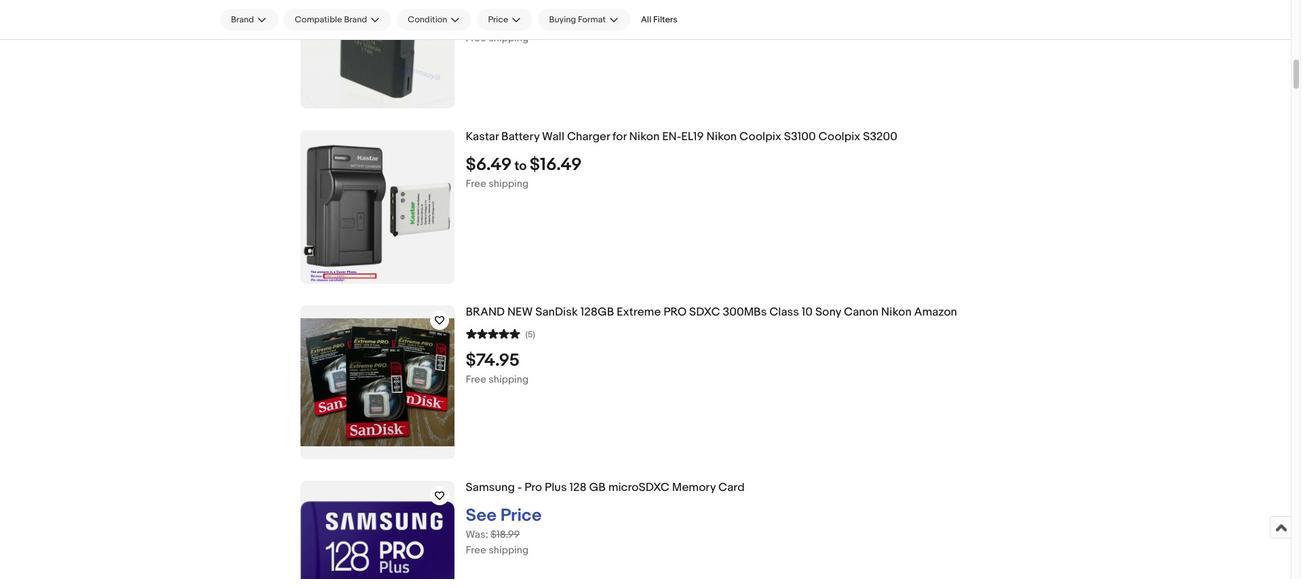 Task type: vqa. For each thing, say whether or not it's contained in the screenshot.
'us' to the middle
no



Task type: locate. For each thing, give the bounding box(es) containing it.
3 shipping from the top
[[489, 374, 529, 387]]

0 horizontal spatial nikon
[[629, 130, 660, 144]]

free down was:
[[466, 545, 486, 557]]

brand
[[231, 14, 254, 25], [344, 14, 367, 25]]

2 free from the top
[[466, 178, 486, 190]]

all filters button
[[636, 9, 683, 31]]

2 brand from the left
[[344, 14, 367, 25]]

1 brand from the left
[[231, 14, 254, 25]]

1 horizontal spatial coolpix
[[818, 130, 860, 144]]

samsung - pro plus 128 gb microsdxc memory card link
[[466, 482, 1140, 496]]

nikon right for
[[629, 130, 660, 144]]

price
[[488, 14, 508, 25], [500, 506, 542, 527]]

coolpix left s3100 on the right top
[[739, 130, 781, 144]]

compatible brand
[[295, 14, 367, 25]]

samsung - pro plus 128 gb microsdxc memory card image
[[300, 502, 454, 580]]

pro
[[525, 482, 542, 495]]

2 shipping from the top
[[489, 178, 529, 190]]

$23.99
[[466, 9, 521, 30]]

shipping down price dropdown button
[[489, 32, 529, 45]]

price up $18.99
[[500, 506, 542, 527]]

1 vertical spatial price
[[500, 506, 542, 527]]

brand new sandisk 128gb extreme pro sdxc 300mbs class 10 sony canon nikon amazon image
[[300, 319, 454, 447]]

kastar
[[466, 130, 499, 144]]

nikon
[[629, 130, 660, 144], [706, 130, 737, 144], [881, 306, 912, 319]]

brand new sandisk 128gb extreme pro sdxc 300mbs class 10 sony canon nikon amazon link
[[466, 306, 1140, 320]]

price right condition dropdown button
[[488, 14, 508, 25]]

free
[[466, 32, 486, 45], [466, 178, 486, 190], [466, 374, 486, 387], [466, 545, 486, 557]]

$74.95 free shipping
[[466, 351, 529, 387]]

shipping down "$74.95"
[[489, 374, 529, 387]]

new
[[507, 306, 533, 319]]

$16.49
[[530, 155, 582, 176]]

free inside $74.95 free shipping
[[466, 374, 486, 387]]

was:
[[466, 529, 488, 542]]

shipping
[[489, 32, 529, 45], [489, 178, 529, 190], [489, 374, 529, 387], [489, 545, 529, 557]]

shipping inside see price was: $18.99 free shipping
[[489, 545, 529, 557]]

1 horizontal spatial brand
[[344, 14, 367, 25]]

1 coolpix from the left
[[739, 130, 781, 144]]

300mbs
[[723, 306, 767, 319]]

kastar battery wall charger for nikon en-el19 nikon coolpix s3100 coolpix s3200
[[466, 130, 897, 144]]

condition
[[408, 14, 447, 25]]

free down $23.99
[[466, 32, 486, 45]]

free inside see price was: $18.99 free shipping
[[466, 545, 486, 557]]

shipping down to
[[489, 178, 529, 190]]

(5)
[[525, 330, 535, 340]]

3 free from the top
[[466, 374, 486, 387]]

shipping down $18.99
[[489, 545, 529, 557]]

0 horizontal spatial brand
[[231, 14, 254, 25]]

amazon
[[914, 306, 957, 319]]

price button
[[477, 9, 533, 31]]

free inside $23.99 free shipping
[[466, 32, 486, 45]]

price inside price dropdown button
[[488, 14, 508, 25]]

1 free from the top
[[466, 32, 486, 45]]

4 shipping from the top
[[489, 545, 529, 557]]

brand new sandisk 128gb extreme pro sdxc 300mbs class 10 sony canon nikon amazon
[[466, 306, 957, 319]]

2 coolpix from the left
[[818, 130, 860, 144]]

see
[[466, 506, 497, 527]]

nikon right el19 at top
[[706, 130, 737, 144]]

0 vertical spatial price
[[488, 14, 508, 25]]

0 horizontal spatial coolpix
[[739, 130, 781, 144]]

free down $6.49 at left top
[[466, 178, 486, 190]]

1 shipping from the top
[[489, 32, 529, 45]]

sony
[[815, 306, 841, 319]]

coolpix right s3100 on the right top
[[818, 130, 860, 144]]

4 free from the top
[[466, 545, 486, 557]]

5 out of 5 stars image
[[466, 327, 520, 340]]

all
[[641, 14, 651, 25]]

class
[[769, 306, 799, 319]]

$23.99 free shipping
[[466, 9, 529, 45]]

see price link
[[466, 506, 542, 527]]

pro
[[663, 306, 687, 319]]

nikon right canon
[[881, 306, 912, 319]]

coolpix
[[739, 130, 781, 144], [818, 130, 860, 144]]

2 horizontal spatial nikon
[[881, 306, 912, 319]]

free down "$74.95"
[[466, 374, 486, 387]]

nikon inside brand new sandisk 128gb extreme pro sdxc 300mbs class 10 sony canon nikon amazon "link"
[[881, 306, 912, 319]]

brand inside "dropdown button"
[[344, 14, 367, 25]]

samsung - pro plus 128 gb microsdxc memory card
[[466, 482, 745, 495]]



Task type: describe. For each thing, give the bounding box(es) containing it.
battery
[[501, 130, 539, 144]]

plus
[[545, 482, 567, 495]]

brand inside dropdown button
[[231, 14, 254, 25]]

128gb
[[580, 306, 614, 319]]

buying
[[549, 14, 576, 25]]

$6.49 to $16.49 free shipping
[[466, 155, 582, 190]]

price inside see price was: $18.99 free shipping
[[500, 506, 542, 527]]

for
[[613, 130, 627, 144]]

microsdxc
[[608, 482, 669, 495]]

shipping inside '$6.49 to $16.49 free shipping'
[[489, 178, 529, 190]]

see price was: $18.99 free shipping
[[466, 506, 542, 557]]

canon
[[844, 306, 879, 319]]

$6.49
[[466, 155, 512, 176]]

-
[[517, 482, 522, 495]]

sdxc
[[689, 306, 720, 319]]

format
[[578, 14, 606, 25]]

charger
[[567, 130, 610, 144]]

new genuine nikon en-el14 battery for d3100 d3200 d3500 d3400 d5100 d5600 d5500 image
[[300, 0, 454, 109]]

en-
[[662, 130, 681, 144]]

wall
[[542, 130, 564, 144]]

kastar battery wall charger for nikon en-el19 nikon coolpix s3100 coolpix s3200 image
[[300, 130, 454, 284]]

shipping inside $23.99 free shipping
[[489, 32, 529, 45]]

1 horizontal spatial nikon
[[706, 130, 737, 144]]

compatible brand button
[[284, 9, 391, 31]]

$18.99
[[491, 529, 520, 542]]

el19
[[681, 130, 704, 144]]

gb
[[589, 482, 606, 495]]

filters
[[653, 14, 677, 25]]

extreme
[[617, 306, 661, 319]]

brand button
[[220, 9, 278, 31]]

kastar battery wall charger for nikon en-el19 nikon coolpix s3100 coolpix s3200 link
[[466, 130, 1140, 144]]

samsung
[[466, 482, 515, 495]]

brand
[[466, 306, 505, 319]]

condition button
[[397, 9, 472, 31]]

memory
[[672, 482, 716, 495]]

shipping inside $74.95 free shipping
[[489, 374, 529, 387]]

all filters
[[641, 14, 677, 25]]

compatible
[[295, 14, 342, 25]]

to
[[515, 159, 527, 174]]

buying format button
[[538, 9, 630, 31]]

$74.95
[[466, 351, 520, 372]]

card
[[718, 482, 745, 495]]

10
[[802, 306, 813, 319]]

buying format
[[549, 14, 606, 25]]

128
[[569, 482, 586, 495]]

s3100
[[784, 130, 816, 144]]

free inside '$6.49 to $16.49 free shipping'
[[466, 178, 486, 190]]

(5) link
[[466, 327, 535, 340]]

s3200
[[863, 130, 897, 144]]

sandisk
[[535, 306, 578, 319]]



